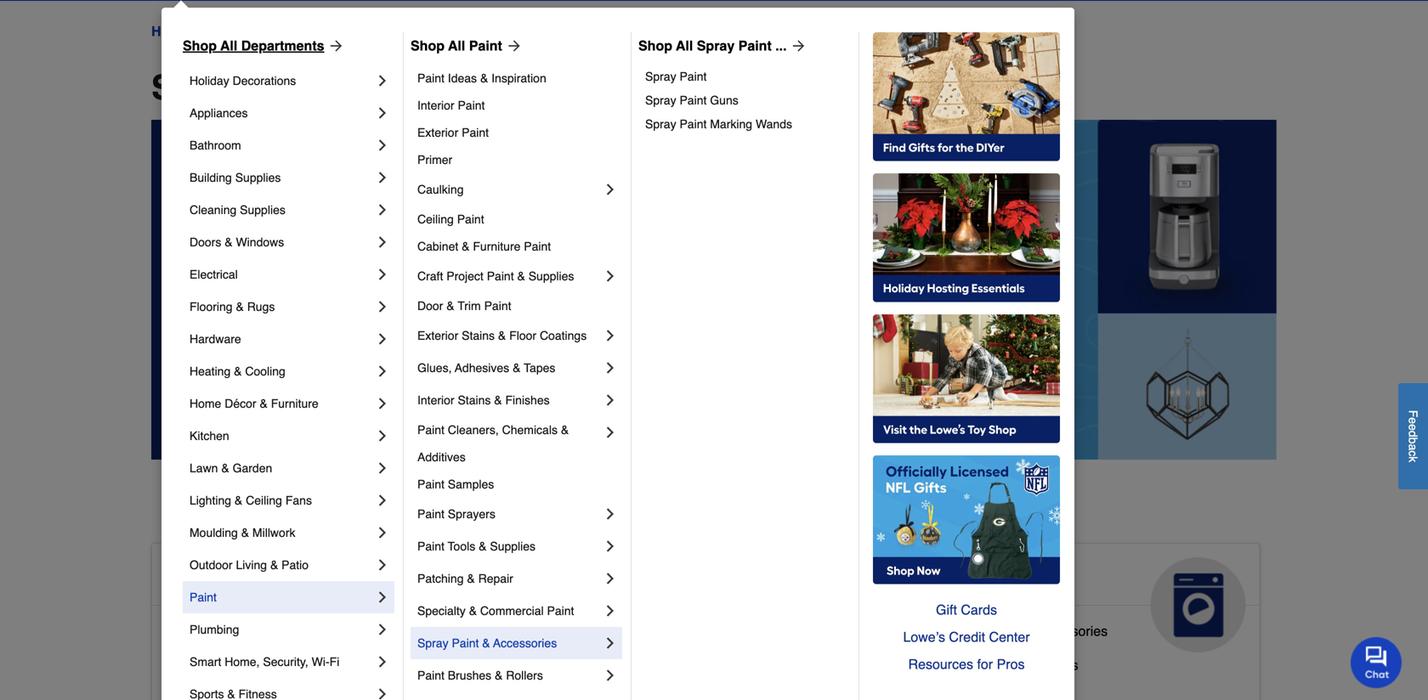 Task type: locate. For each thing, give the bounding box(es) containing it.
1 horizontal spatial appliances
[[924, 565, 1051, 592]]

spray paint link
[[646, 65, 847, 88]]

all up ideas
[[448, 38, 466, 54]]

0 vertical spatial pet
[[655, 565, 692, 592]]

f
[[1407, 410, 1421, 418]]

chevron right image for hardware
[[374, 331, 391, 348]]

chevron right image for paint
[[374, 589, 391, 606]]

accessible home image
[[393, 558, 489, 653]]

supplies for building supplies
[[235, 171, 281, 185]]

care
[[545, 592, 598, 619]]

2 interior from the top
[[418, 394, 455, 407]]

accessible down moulding
[[166, 565, 290, 592]]

cleaning supplies
[[190, 203, 286, 217]]

2 exterior from the top
[[418, 329, 459, 343]]

all up spray paint at the left top
[[676, 38, 693, 54]]

stains down the trim
[[462, 329, 495, 343]]

ceiling paint
[[418, 213, 484, 226]]

furniture right 'houses,'
[[674, 685, 729, 701]]

1 horizontal spatial home
[[190, 397, 221, 411]]

paint down ideas
[[458, 99, 485, 112]]

0 vertical spatial exterior
[[418, 126, 459, 139]]

2 shop from the left
[[411, 38, 445, 54]]

0 horizontal spatial appliances
[[190, 106, 248, 120]]

chevron right image for doors & windows
[[374, 234, 391, 251]]

wine
[[999, 658, 1030, 674]]

departments for shop
[[241, 38, 325, 54]]

arrow right image up paint ideas & inspiration link
[[503, 37, 523, 54]]

1 accessible from the top
[[166, 565, 290, 592]]

paint up additives
[[418, 424, 445, 437]]

tools
[[448, 540, 476, 554]]

spray for spray paint guns
[[646, 94, 677, 107]]

chevron right image for craft project paint & supplies
[[602, 268, 619, 285]]

specialty & commercial paint
[[418, 605, 574, 618]]

1 vertical spatial interior
[[418, 394, 455, 407]]

1 vertical spatial ceiling
[[246, 494, 282, 508]]

chevron right image for specialty & commercial paint
[[602, 603, 619, 620]]

lighting
[[190, 494, 231, 508]]

shop
[[183, 38, 217, 54], [411, 38, 445, 54], [639, 38, 673, 54]]

home inside home décor & furniture link
[[190, 397, 221, 411]]

1 arrow right image from the left
[[325, 37, 345, 54]]

appliances up cards
[[924, 565, 1051, 592]]

paint left ...
[[739, 38, 772, 54]]

supplies up 'windows'
[[240, 203, 286, 217]]

furniture up craft project paint & supplies at the top left of the page
[[473, 240, 521, 253]]

1 horizontal spatial pet
[[655, 565, 692, 592]]

0 vertical spatial furniture
[[473, 240, 521, 253]]

stains for interior
[[458, 394, 491, 407]]

bathroom up "smart home, security, wi-fi"
[[235, 624, 294, 640]]

f e e d b a c k
[[1407, 410, 1421, 463]]

additives
[[418, 451, 466, 464]]

holiday decorations
[[190, 74, 296, 88]]

0 horizontal spatial arrow right image
[[325, 37, 345, 54]]

chevron right image
[[374, 72, 391, 89], [374, 169, 391, 186], [374, 299, 391, 316], [602, 327, 619, 344], [374, 331, 391, 348], [602, 392, 619, 409], [602, 424, 619, 441], [374, 428, 391, 445], [602, 506, 619, 523], [374, 557, 391, 574], [602, 668, 619, 685]]

furniture up kitchen link
[[271, 397, 319, 411]]

chevron right image for paint tools & supplies
[[602, 538, 619, 555]]

spray down spray paint at the left top
[[646, 94, 677, 107]]

supplies up cleaning supplies
[[235, 171, 281, 185]]

windows
[[236, 236, 284, 249]]

accessible bedroom link
[[166, 654, 290, 688]]

caulking link
[[418, 174, 602, 206]]

doors & windows link
[[190, 226, 374, 259]]

furniture
[[473, 240, 521, 253], [271, 397, 319, 411], [674, 685, 729, 701]]

& right chemicals
[[561, 424, 569, 437]]

& inside 'link'
[[479, 540, 487, 554]]

interior up exterior paint
[[418, 99, 455, 112]]

1 horizontal spatial accessories
[[1035, 624, 1108, 640]]

paint left ideas
[[418, 71, 445, 85]]

exterior
[[418, 126, 459, 139], [418, 329, 459, 343]]

supplies up pet beds, houses, & furniture link
[[605, 651, 658, 667]]

all for shop all spray paint ...
[[676, 38, 693, 54]]

& inside paint cleaners, chemicals & additives
[[561, 424, 569, 437]]

find gifts for the diyer. image
[[874, 32, 1061, 162]]

exterior down door
[[418, 329, 459, 343]]

e up d
[[1407, 418, 1421, 424]]

3 accessible from the top
[[166, 658, 231, 674]]

home for home
[[151, 23, 189, 39]]

door & trim paint
[[418, 299, 512, 313]]

craft project paint & supplies link
[[418, 260, 602, 293]]

paint inside "exterior paint" link
[[462, 126, 489, 139]]

spray paint guns
[[646, 94, 739, 107]]

1 horizontal spatial shop
[[411, 38, 445, 54]]

paint up brushes
[[452, 637, 479, 651]]

arrow right image inside shop all departments link
[[325, 37, 345, 54]]

accessories up chillers
[[1035, 624, 1108, 640]]

holiday decorations link
[[190, 65, 374, 97]]

accessible inside accessible bedroom link
[[166, 658, 231, 674]]

paint up 'paint ideas & inspiration'
[[469, 38, 503, 54]]

paint down interior paint
[[462, 126, 489, 139]]

paint inside shop all spray paint ... link
[[739, 38, 772, 54]]

door
[[418, 299, 443, 313]]

paint inside the paint samples link
[[418, 478, 445, 492]]

c
[[1407, 451, 1421, 457]]

arrow right image up the shop all departments
[[325, 37, 345, 54]]

0 horizontal spatial accessories
[[493, 637, 557, 651]]

2 horizontal spatial shop
[[639, 38, 673, 54]]

accessible down plumbing
[[166, 658, 231, 674]]

gift cards
[[936, 603, 998, 618]]

all for shop all paint
[[448, 38, 466, 54]]

departments up exterior paint
[[298, 68, 506, 107]]

ceiling inside 'link'
[[418, 213, 454, 226]]

beds,
[[569, 685, 604, 701]]

accessible up smart
[[166, 624, 231, 640]]

pet
[[655, 565, 692, 592], [545, 685, 565, 701]]

hardware
[[190, 333, 241, 346]]

primer
[[418, 153, 453, 167]]

arrow right image for shop all departments
[[325, 37, 345, 54]]

& left finishes
[[494, 394, 502, 407]]

home for home décor & furniture
[[190, 397, 221, 411]]

all for shop all departments
[[245, 68, 288, 107]]

pet beds, houses, & furniture link
[[545, 681, 729, 701]]

animal & pet care image
[[772, 558, 868, 653]]

appliance
[[924, 624, 984, 640]]

rugs
[[247, 300, 275, 314]]

paint sprayers
[[418, 508, 496, 521]]

cleaners,
[[448, 424, 499, 437]]

chevron right image for moulding & millwork
[[374, 525, 391, 542]]

1 vertical spatial appliances link
[[910, 544, 1260, 653]]

departments
[[204, 23, 282, 39], [241, 38, 325, 54], [298, 68, 506, 107]]

all down shop all departments link
[[245, 68, 288, 107]]

3 shop from the left
[[639, 38, 673, 54]]

paint down paint samples
[[418, 508, 445, 521]]

0 vertical spatial ceiling
[[418, 213, 454, 226]]

spray down specialty
[[418, 637, 449, 651]]

lawn & garden link
[[190, 453, 374, 485]]

paint left brushes
[[418, 669, 445, 683]]

all up holiday decorations
[[220, 38, 238, 54]]

commercial
[[481, 605, 544, 618]]

chevron right image for bathroom
[[374, 137, 391, 154]]

pros
[[997, 657, 1025, 673]]

& left millwork on the bottom of the page
[[241, 527, 249, 540]]

0 horizontal spatial home
[[151, 23, 189, 39]]

e
[[1407, 418, 1421, 424], [1407, 424, 1421, 431]]

fans
[[286, 494, 312, 508]]

paint inside paint brushes & rollers link
[[418, 669, 445, 683]]

paint up spray paint guns at the top of the page
[[680, 70, 707, 83]]

k
[[1407, 457, 1421, 463]]

departments up holiday decorations
[[204, 23, 282, 39]]

primer link
[[418, 146, 619, 174]]

supplies inside 'link'
[[490, 540, 536, 554]]

2 vertical spatial accessible
[[166, 658, 231, 674]]

all
[[220, 38, 238, 54], [448, 38, 466, 54], [676, 38, 693, 54], [245, 68, 288, 107]]

patching & repair
[[418, 572, 514, 586]]

departments link
[[204, 21, 282, 42]]

1 vertical spatial pet
[[545, 685, 565, 701]]

1 vertical spatial stains
[[458, 394, 491, 407]]

2 vertical spatial home
[[297, 565, 363, 592]]

patio
[[282, 559, 309, 572]]

paint up cabinet & furniture paint
[[457, 213, 484, 226]]

1 exterior from the top
[[418, 126, 459, 139]]

2 arrow right image from the left
[[503, 37, 523, 54]]

0 vertical spatial stains
[[462, 329, 495, 343]]

1 interior from the top
[[418, 99, 455, 112]]

stains up cleaners, on the left of the page
[[458, 394, 491, 407]]

0 vertical spatial home
[[151, 23, 189, 39]]

chemicals
[[502, 424, 558, 437]]

0 vertical spatial appliances
[[190, 106, 248, 120]]

& left floor on the top left of the page
[[498, 329, 506, 343]]

None search field
[[538, 0, 1002, 3]]

appliances link up chillers
[[910, 544, 1260, 653]]

shop for shop all departments
[[183, 38, 217, 54]]

beverage
[[924, 658, 982, 674]]

accessories for appliance parts & accessories
[[1035, 624, 1108, 640]]

plumbing
[[190, 623, 239, 637]]

appliances link down decorations
[[190, 97, 374, 129]]

& right 'lawn'
[[221, 462, 229, 475]]

home décor & furniture
[[190, 397, 319, 411]]

chevron right image for exterior stains & floor coatings
[[602, 327, 619, 344]]

arrow right image inside shop all paint link
[[503, 37, 523, 54]]

exterior for exterior paint
[[418, 126, 459, 139]]

accessories for spray paint & accessories
[[493, 637, 557, 651]]

paint sprayers link
[[418, 498, 602, 531]]

1 horizontal spatial arrow right image
[[503, 37, 523, 54]]

spray down spray paint guns at the top of the page
[[646, 117, 677, 131]]

paint right the trim
[[484, 299, 512, 313]]

1 vertical spatial exterior
[[418, 329, 459, 343]]

chevron right image for flooring & rugs
[[374, 299, 391, 316]]

supplies down paint sprayers "link"
[[490, 540, 536, 554]]

paint inside "specialty & commercial paint" link
[[547, 605, 574, 618]]

paint down outdoor
[[190, 591, 217, 605]]

shop up spray paint at the left top
[[639, 38, 673, 54]]

accessible home link
[[152, 544, 502, 653]]

spray for spray paint
[[646, 70, 677, 83]]

0 vertical spatial accessible
[[166, 565, 290, 592]]

1 vertical spatial appliances
[[924, 565, 1051, 592]]

spray for spray paint & accessories
[[418, 637, 449, 651]]

chevron right image for home décor & furniture
[[374, 396, 391, 413]]

paint left tools
[[418, 540, 445, 554]]

appliances image
[[1151, 558, 1247, 653]]

samples
[[448, 478, 494, 492]]

departments up holiday decorations link
[[241, 38, 325, 54]]

shop up 'paint ideas & inspiration'
[[411, 38, 445, 54]]

2 e from the top
[[1407, 424, 1421, 431]]

0 horizontal spatial shop
[[183, 38, 217, 54]]

shop all paint link
[[411, 36, 523, 56]]

1 shop from the left
[[183, 38, 217, 54]]

0 vertical spatial interior
[[418, 99, 455, 112]]

paint down spray paint guns at the top of the page
[[680, 117, 707, 131]]

2 horizontal spatial home
[[297, 565, 363, 592]]

ceiling up cabinet
[[418, 213, 454, 226]]

arrow right image
[[325, 37, 345, 54], [503, 37, 523, 54]]

paint inside ceiling paint 'link'
[[457, 213, 484, 226]]

2 vertical spatial furniture
[[674, 685, 729, 701]]

paint down spray paint at the left top
[[680, 94, 707, 107]]

appliances down holiday
[[190, 106, 248, 120]]

trim
[[458, 299, 481, 313]]

paint down ceiling paint 'link'
[[524, 240, 551, 253]]

ceiling up millwork on the bottom of the page
[[246, 494, 282, 508]]

exterior stains & floor coatings link
[[418, 320, 602, 352]]

shop all departments
[[183, 38, 325, 54]]

& up 'paint brushes & rollers'
[[483, 637, 490, 651]]

supplies
[[235, 171, 281, 185], [240, 203, 286, 217], [529, 270, 575, 283], [490, 540, 536, 554], [605, 651, 658, 667]]

1 vertical spatial home
[[190, 397, 221, 411]]

arrow right image
[[787, 37, 808, 54]]

building
[[190, 171, 232, 185]]

accessible inside accessible home link
[[166, 565, 290, 592]]

appliance parts & accessories link
[[924, 620, 1108, 654]]

accessible inside accessible bathroom link
[[166, 624, 231, 640]]

& right lighting
[[235, 494, 243, 508]]

paint down the 'animal'
[[547, 605, 574, 618]]

caulking
[[418, 183, 464, 196]]

paint down additives
[[418, 478, 445, 492]]

paint inside spray paint & accessories link
[[452, 637, 479, 651]]

& left repair
[[467, 572, 475, 586]]

2 accessible from the top
[[166, 624, 231, 640]]

craft project paint & supplies
[[418, 270, 575, 283]]

exterior for exterior stains & floor coatings
[[418, 329, 459, 343]]

lowe's
[[904, 630, 946, 646]]

holiday hosting essentials. image
[[874, 174, 1061, 303]]

smart home, security, wi-fi link
[[190, 646, 374, 679]]

interior down glues,
[[418, 394, 455, 407]]

project
[[447, 270, 484, 283]]

interior paint link
[[418, 92, 619, 119]]

0 horizontal spatial furniture
[[271, 397, 319, 411]]

accessible
[[166, 565, 290, 592], [166, 624, 231, 640], [166, 658, 231, 674]]

1 vertical spatial accessible
[[166, 624, 231, 640]]

1 horizontal spatial appliances link
[[910, 544, 1260, 653]]

& right tools
[[479, 540, 487, 554]]

for
[[978, 657, 994, 673]]

accessories up rollers
[[493, 637, 557, 651]]

spray paint & accessories link
[[418, 628, 602, 660]]

e up b
[[1407, 424, 1421, 431]]

spray for spray paint marking wands
[[646, 117, 677, 131]]

paint inside cabinet & furniture paint link
[[524, 240, 551, 253]]

shop up holiday
[[183, 38, 217, 54]]

& right cabinet
[[462, 240, 470, 253]]

building supplies link
[[190, 162, 374, 194]]

accessories
[[1035, 624, 1108, 640], [493, 637, 557, 651]]

accessible bathroom
[[166, 624, 294, 640]]

chevron right image for interior stains & finishes
[[602, 392, 619, 409]]

1 horizontal spatial ceiling
[[418, 213, 454, 226]]

wi-
[[312, 656, 330, 669]]

chevron right image
[[374, 105, 391, 122], [374, 137, 391, 154], [602, 181, 619, 198], [374, 202, 391, 219], [374, 234, 391, 251], [374, 266, 391, 283], [602, 268, 619, 285], [602, 360, 619, 377], [374, 363, 391, 380], [374, 396, 391, 413], [374, 460, 391, 477], [374, 492, 391, 510], [374, 525, 391, 542], [602, 538, 619, 555], [602, 571, 619, 588], [374, 589, 391, 606], [602, 603, 619, 620], [374, 622, 391, 639], [602, 635, 619, 652], [374, 654, 391, 671], [374, 686, 391, 701]]

finishes
[[506, 394, 550, 407]]

paint inside paint tools & supplies 'link'
[[418, 540, 445, 554]]

& right specialty
[[469, 605, 477, 618]]

spray up spray paint guns at the top of the page
[[646, 70, 677, 83]]

& right the 'animal'
[[631, 565, 648, 592]]

moulding & millwork link
[[190, 517, 374, 549]]

exterior up primer
[[418, 126, 459, 139]]

0 horizontal spatial appliances link
[[190, 97, 374, 129]]

inspiration
[[492, 71, 547, 85]]

chevron right image for lighting & ceiling fans
[[374, 492, 391, 510]]

1 vertical spatial furniture
[[271, 397, 319, 411]]

paint inside spray paint guns link
[[680, 94, 707, 107]]

bathroom up building
[[190, 139, 241, 152]]

paint down cabinet & furniture paint
[[487, 270, 514, 283]]

guns
[[710, 94, 739, 107]]

interior for interior paint
[[418, 99, 455, 112]]



Task type: vqa. For each thing, say whether or not it's contained in the screenshot.
first Get from the top
no



Task type: describe. For each thing, give the bounding box(es) containing it.
0 vertical spatial appliances link
[[190, 97, 374, 129]]

chevron right image for paint brushes & rollers
[[602, 668, 619, 685]]

interior for interior stains & finishes
[[418, 394, 455, 407]]

& right 'houses,'
[[661, 685, 670, 701]]

electrical link
[[190, 259, 374, 291]]

paint brushes & rollers
[[418, 669, 543, 683]]

heating & cooling link
[[190, 356, 374, 388]]

shop for shop all spray paint ...
[[639, 38, 673, 54]]

brushes
[[448, 669, 492, 683]]

paint samples link
[[418, 471, 619, 498]]

accessible bathroom link
[[166, 620, 294, 654]]

specialty & commercial paint link
[[418, 595, 602, 628]]

living
[[236, 559, 267, 572]]

lawn
[[190, 462, 218, 475]]

& right décor
[[260, 397, 268, 411]]

smart
[[190, 656, 221, 669]]

cleaning supplies link
[[190, 194, 374, 226]]

building supplies
[[190, 171, 281, 185]]

exterior paint link
[[418, 119, 619, 146]]

paint inside paint ideas & inspiration link
[[418, 71, 445, 85]]

paint inside spray paint marking wands link
[[680, 117, 707, 131]]

cooling
[[245, 365, 286, 379]]

lowe's credit center link
[[874, 624, 1061, 652]]

paint cleaners, chemicals & additives
[[418, 424, 572, 464]]

resources for pros link
[[874, 652, 1061, 679]]

fi
[[330, 656, 340, 669]]

spray up spray paint link
[[697, 38, 735, 54]]

chevron right image for building supplies
[[374, 169, 391, 186]]

lowe's credit center
[[904, 630, 1031, 646]]

home link
[[151, 21, 189, 42]]

& right doors
[[225, 236, 233, 249]]

sprayers
[[448, 508, 496, 521]]

2 horizontal spatial furniture
[[674, 685, 729, 701]]

1 vertical spatial bathroom
[[235, 624, 294, 640]]

all for shop all departments
[[220, 38, 238, 54]]

chevron right image for lawn & garden
[[374, 460, 391, 477]]

craft
[[418, 270, 443, 283]]

shop all paint
[[411, 38, 503, 54]]

kitchen
[[190, 430, 229, 443]]

chevron right image for plumbing
[[374, 622, 391, 639]]

pet inside 'animal & pet care'
[[655, 565, 692, 592]]

outdoor living & patio
[[190, 559, 309, 572]]

stains for exterior
[[462, 329, 495, 343]]

beverage & wine chillers link
[[924, 654, 1079, 688]]

& left the trim
[[447, 299, 455, 313]]

livestock supplies link
[[545, 647, 658, 681]]

cards
[[961, 603, 998, 618]]

paint inside shop all paint link
[[469, 38, 503, 54]]

chevron right image for glues, adhesives & tapes
[[602, 360, 619, 377]]

& down cabinet & furniture paint link
[[518, 270, 526, 283]]

tapes
[[524, 362, 556, 375]]

chevron right image for caulking
[[602, 181, 619, 198]]

bedroom
[[235, 658, 290, 674]]

chevron right image for outdoor living & patio
[[374, 557, 391, 574]]

outdoor living & patio link
[[190, 549, 374, 582]]

spray paint
[[646, 70, 707, 83]]

departments for shop
[[298, 68, 506, 107]]

lighting & ceiling fans
[[190, 494, 312, 508]]

& left cooling
[[234, 365, 242, 379]]

bathroom link
[[190, 129, 374, 162]]

paint inside paint sprayers "link"
[[418, 508, 445, 521]]

supplies down cabinet & furniture paint link
[[529, 270, 575, 283]]

accessible for accessible bathroom
[[166, 624, 231, 640]]

paint inside craft project paint & supplies link
[[487, 270, 514, 283]]

interior paint
[[418, 99, 485, 112]]

cabinet
[[418, 240, 459, 253]]

paint tools & supplies
[[418, 540, 536, 554]]

& left patio
[[270, 559, 278, 572]]

houses,
[[608, 685, 658, 701]]

heating
[[190, 365, 231, 379]]

flooring & rugs
[[190, 300, 275, 314]]

electrical
[[190, 268, 238, 282]]

chevron right image for electrical
[[374, 266, 391, 283]]

hardware link
[[190, 323, 374, 356]]

doors
[[190, 236, 221, 249]]

supplies for livestock supplies
[[605, 651, 658, 667]]

center
[[990, 630, 1031, 646]]

0 horizontal spatial pet
[[545, 685, 565, 701]]

chevron right image for appliances
[[374, 105, 391, 122]]

0 vertical spatial bathroom
[[190, 139, 241, 152]]

décor
[[225, 397, 257, 411]]

animal & pet care link
[[531, 544, 881, 653]]

officially licensed n f l gifts. shop now. image
[[874, 456, 1061, 585]]

& left rollers
[[495, 669, 503, 683]]

smart home, security, wi-fi
[[190, 656, 340, 669]]

shop all spray paint ...
[[639, 38, 787, 54]]

patching
[[418, 572, 464, 586]]

lighting & ceiling fans link
[[190, 485, 374, 517]]

chevron right image for cleaning supplies
[[374, 202, 391, 219]]

visit the lowe's toy shop. image
[[874, 315, 1061, 444]]

repair
[[479, 572, 514, 586]]

glues, adhesives & tapes
[[418, 362, 556, 375]]

paint inside 'door & trim paint' link
[[484, 299, 512, 313]]

1 e from the top
[[1407, 418, 1421, 424]]

decorations
[[233, 74, 296, 88]]

spray paint guns link
[[646, 88, 847, 112]]

& right parts
[[1023, 624, 1032, 640]]

chevron right image for paint cleaners, chemicals & additives
[[602, 424, 619, 441]]

resources for pros
[[909, 657, 1025, 673]]

supplies for cleaning supplies
[[240, 203, 286, 217]]

accessible for accessible home
[[166, 565, 290, 592]]

accessible for accessible bedroom
[[166, 658, 231, 674]]

animal & pet care
[[545, 565, 692, 619]]

interior stains & finishes link
[[418, 384, 602, 417]]

& left 'pros'
[[986, 658, 995, 674]]

shop all spray paint ... link
[[639, 36, 808, 56]]

chevron right image for holiday decorations
[[374, 72, 391, 89]]

shop
[[151, 68, 236, 107]]

exterior stains & floor coatings
[[418, 329, 587, 343]]

chevron right image for patching & repair
[[602, 571, 619, 588]]

gift
[[936, 603, 958, 618]]

arrow right image for shop all paint
[[503, 37, 523, 54]]

shop all departments
[[151, 68, 506, 107]]

flooring
[[190, 300, 233, 314]]

& right ideas
[[481, 71, 488, 85]]

f e e d b a c k button
[[1399, 383, 1429, 490]]

enjoy savings year-round. no matter what you're shopping for, find what you need at a great price. image
[[151, 120, 1278, 460]]

...
[[776, 38, 787, 54]]

home inside accessible home link
[[297, 565, 363, 592]]

paint inside interior paint link
[[458, 99, 485, 112]]

& inside 'animal & pet care'
[[631, 565, 648, 592]]

chevron right image for paint sprayers
[[602, 506, 619, 523]]

paint inside paint cleaners, chemicals & additives
[[418, 424, 445, 437]]

shop for shop all paint
[[411, 38, 445, 54]]

chevron right image for spray paint & accessories
[[602, 635, 619, 652]]

resources
[[909, 657, 974, 673]]

moulding
[[190, 527, 238, 540]]

cabinet & furniture paint
[[418, 240, 551, 253]]

paint inside paint link
[[190, 591, 217, 605]]

doors & windows
[[190, 236, 284, 249]]

spray paint & accessories
[[418, 637, 557, 651]]

interior stains & finishes
[[418, 394, 550, 407]]

paint inside spray paint link
[[680, 70, 707, 83]]

chevron right image for smart home, security, wi-fi
[[374, 654, 391, 671]]

0 horizontal spatial ceiling
[[246, 494, 282, 508]]

holiday
[[190, 74, 229, 88]]

gift cards link
[[874, 597, 1061, 624]]

1 horizontal spatial furniture
[[473, 240, 521, 253]]

& left "tapes"
[[513, 362, 521, 375]]

chat invite button image
[[1352, 637, 1403, 689]]

& left rugs
[[236, 300, 244, 314]]

wands
[[756, 117, 793, 131]]

chevron right image for heating & cooling
[[374, 363, 391, 380]]

chevron right image for kitchen
[[374, 428, 391, 445]]

ceiling paint link
[[418, 206, 619, 233]]



